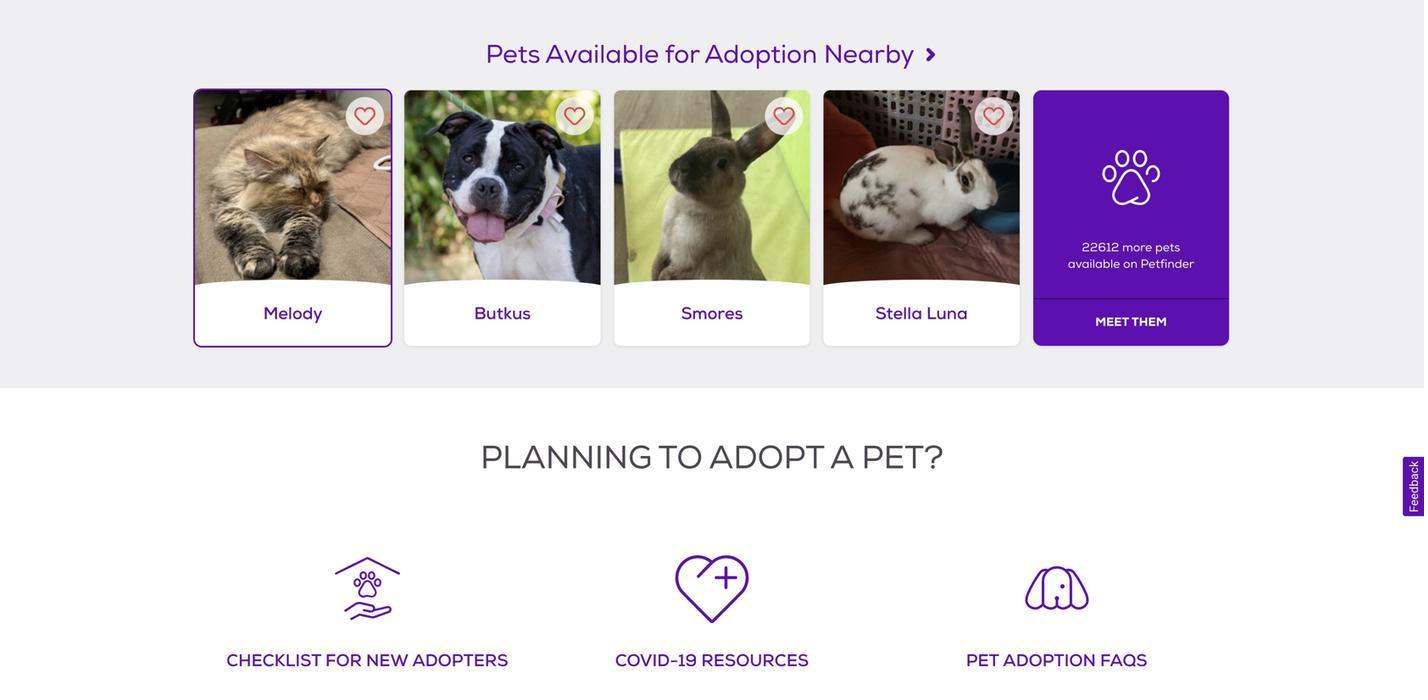 Task type: locate. For each thing, give the bounding box(es) containing it.
smores link
[[614, 90, 810, 346]]

pet?
[[862, 438, 944, 478]]

for right the available
[[665, 39, 700, 71]]

new
[[366, 649, 408, 672]]

for
[[665, 39, 700, 71], [325, 649, 362, 672]]

1 horizontal spatial adoption
[[1003, 649, 1096, 672]]

covid-19 resources link
[[540, 545, 885, 695]]

checklist for new adopters
[[226, 649, 508, 672]]

them
[[1132, 314, 1167, 330]]

adoption
[[705, 39, 817, 71], [1003, 649, 1096, 672]]

available
[[545, 39, 659, 71]]

pets
[[486, 39, 540, 71]]

pet adoption faqs link
[[885, 545, 1229, 695]]

0 horizontal spatial for
[[325, 649, 362, 672]]

adoption right pet
[[1003, 649, 1096, 672]]

stella luna, adoptable, young female bunny rabbit, in cream ridge, nj. image
[[824, 90, 1020, 286]]

faqs
[[1100, 649, 1148, 672]]

19
[[678, 649, 697, 672]]

covid-
[[615, 649, 678, 672]]

adoption up favorite smores icon on the right
[[705, 39, 817, 71]]

pet
[[966, 649, 999, 672]]

pet adoption faqs
[[966, 649, 1148, 672]]

0 horizontal spatial adoption
[[705, 39, 817, 71]]

on
[[1123, 257, 1138, 272]]

petfinder
[[1141, 257, 1194, 272]]

melody link
[[195, 90, 391, 346]]

0 vertical spatial for
[[665, 39, 700, 71]]

stella luna
[[876, 302, 968, 325]]

pets available for adoption nearby
[[486, 39, 915, 71]]

butkus, adoptable, adult male boxer & mixed breed, in hamilton, nj. image
[[405, 90, 601, 286]]

1 horizontal spatial for
[[665, 39, 700, 71]]

for left new
[[325, 649, 362, 672]]

planning
[[481, 438, 652, 478]]

covid-19 resources
[[615, 649, 809, 672]]

favorite smores image
[[774, 106, 795, 127]]

favorite stella luna image
[[983, 106, 1004, 127]]

checklist for new adopters link
[[195, 545, 540, 695]]



Task type: vqa. For each thing, say whether or not it's contained in the screenshot.
first list item from the bottom
no



Task type: describe. For each thing, give the bounding box(es) containing it.
resources
[[701, 649, 809, 672]]

melody
[[263, 302, 323, 325]]

available
[[1068, 257, 1120, 272]]

pets
[[1155, 240, 1180, 255]]

butkus
[[474, 302, 531, 325]]

luna
[[927, 302, 968, 325]]

smores
[[681, 302, 743, 325]]

meet them
[[1096, 314, 1167, 330]]

favorite butkus image
[[564, 106, 585, 127]]

pets available for adoption nearby link
[[195, 39, 1229, 71]]

meet
[[1096, 314, 1129, 330]]

adopters
[[412, 649, 508, 672]]

to
[[658, 438, 703, 478]]

1 vertical spatial for
[[325, 649, 362, 672]]

stella luna link
[[824, 90, 1020, 346]]

smores, adoptable, adult female american sable, in cream ridge, nj. image
[[614, 90, 810, 286]]

1 vertical spatial adoption
[[1003, 649, 1096, 672]]

nearby
[[824, 39, 915, 71]]

butkus link
[[405, 90, 601, 346]]

favorite melody image
[[355, 106, 376, 127]]

stella
[[876, 302, 922, 325]]

melody, adoptable, adult female persian & maine coon, in manalapan, nj. image
[[195, 90, 391, 286]]

more
[[1122, 240, 1152, 255]]

0 vertical spatial adoption
[[705, 39, 817, 71]]

22612 more pets available on petfinder
[[1068, 240, 1194, 272]]

planning to adopt a pet?
[[481, 438, 944, 478]]

22612
[[1082, 240, 1119, 255]]

adopt
[[709, 438, 824, 478]]

checklist
[[226, 649, 321, 672]]

a
[[830, 438, 854, 478]]



